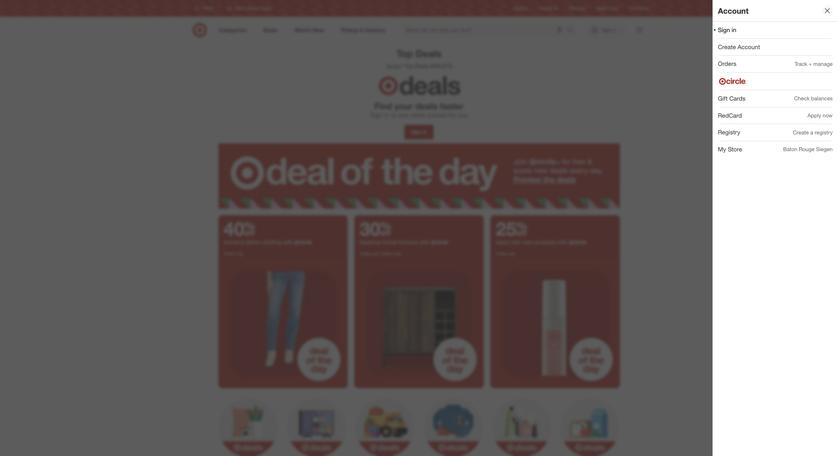 Task type: locate. For each thing, give the bounding box(es) containing it.
score
[[513, 166, 532, 175]]

sign up create account
[[718, 26, 730, 33]]

0 horizontal spatial with
[[283, 239, 293, 246]]

deals right your
[[415, 101, 437, 111]]

registry
[[815, 129, 833, 136]]

online
[[381, 251, 392, 256]]

target circle link
[[596, 5, 618, 11]]

1 horizontal spatial for
[[562, 157, 570, 166]]

0 horizontal spatial redcard
[[569, 6, 585, 11]]

create up orders
[[718, 43, 736, 50]]

preview
[[513, 175, 542, 184]]

registry
[[514, 6, 529, 11], [718, 129, 740, 136]]

top deals target / top deals (658,610)
[[386, 48, 452, 69]]

2 with from the left
[[419, 239, 429, 246]]

target
[[596, 6, 607, 11], [386, 63, 401, 69]]

0 horizontal spatial target
[[386, 63, 401, 69]]

0 vertical spatial find
[[629, 6, 637, 11]]

today
[[224, 251, 234, 256], [360, 251, 370, 256], [496, 251, 506, 256]]

today only. for 25
[[496, 251, 515, 256]]

2 today from the left
[[360, 251, 370, 256]]

target left the /
[[386, 63, 401, 69]]

top
[[396, 48, 413, 60], [405, 63, 414, 69]]

target left circle
[[596, 6, 607, 11]]

in
[[732, 26, 736, 33], [612, 27, 616, 33], [385, 111, 389, 119], [423, 129, 427, 135]]

today for 25
[[496, 251, 506, 256]]

weekly ad link
[[539, 5, 558, 11]]

3 today from the left
[[496, 251, 506, 256]]

today for 40
[[224, 251, 234, 256]]

0 horizontal spatial today only.
[[224, 251, 243, 256]]

for left you
[[448, 111, 456, 119]]

today only.
[[224, 251, 243, 256], [496, 251, 515, 256]]

find left stores
[[629, 6, 637, 11]]

1 horizontal spatial with
[[419, 239, 429, 246]]

account
[[718, 6, 749, 15], [738, 43, 760, 50]]

sign in down target circle link at top
[[602, 27, 616, 33]]

only. down skin
[[508, 251, 515, 256]]

manage
[[813, 61, 833, 67]]

only. right online at the left
[[393, 251, 401, 256]]

store
[[728, 146, 742, 153]]

today down select
[[496, 251, 506, 256]]

cards
[[729, 95, 746, 102]]

1 vertical spatial account
[[738, 43, 760, 50]]

redcard
[[569, 6, 585, 11], [718, 112, 742, 119]]

0 horizontal spatial sign in
[[411, 129, 427, 135]]

for
[[448, 111, 456, 119], [562, 157, 570, 166]]

orders
[[718, 60, 737, 67]]

today down women's
[[224, 251, 234, 256]]

sign
[[718, 26, 730, 33], [602, 27, 611, 33], [370, 111, 383, 119], [411, 129, 421, 135]]

clothing
[[262, 239, 281, 246]]

sign down 'find your deals faster sign in to see deals picked for you'
[[411, 129, 421, 135]]

2 horizontal spatial today
[[496, 251, 506, 256]]

check
[[794, 95, 810, 102]]

1 vertical spatial for
[[562, 157, 570, 166]]

find left your
[[374, 101, 392, 111]]

account dialog
[[713, 0, 838, 456]]

baton
[[783, 146, 797, 153]]

0 vertical spatial registry
[[514, 6, 529, 11]]

target deal of the day image
[[218, 143, 620, 209], [354, 259, 484, 388], [490, 259, 620, 388], [218, 259, 348, 388]]

in up create account
[[732, 26, 736, 33]]

0 horizontal spatial create
[[718, 43, 736, 50]]

1 horizontal spatial registry
[[718, 129, 740, 136]]

with for 30
[[419, 239, 429, 246]]

apply
[[808, 112, 821, 119]]

find
[[629, 6, 637, 11], [374, 101, 392, 111]]

saracina
[[360, 239, 381, 246]]

in down circle
[[612, 27, 616, 33]]

deals right the /
[[415, 63, 429, 69]]

1 vertical spatial registry
[[718, 129, 740, 136]]

1 vertical spatial deals
[[415, 63, 429, 69]]

sign in up create account
[[718, 26, 736, 33]]

sign in link up create account link
[[713, 22, 838, 38]]

0 vertical spatial redcard
[[569, 6, 585, 11]]

weekly ad
[[539, 6, 558, 11]]

0 vertical spatial for
[[448, 111, 456, 119]]

sign in link
[[713, 22, 838, 38], [585, 23, 627, 37]]

track
[[795, 61, 807, 67]]

sign in down 'find your deals faster sign in to see deals picked for you'
[[411, 129, 427, 135]]

0 horizontal spatial find
[[374, 101, 392, 111]]

circle for 40
[[299, 239, 312, 246]]

only. down women's
[[235, 251, 243, 256]]

40
[[224, 218, 255, 240]]

check balances
[[794, 95, 833, 102]]

sign inside 'find your deals faster sign in to see deals picked for you'
[[370, 111, 383, 119]]

redcard down "gift cards"
[[718, 112, 742, 119]]

0 vertical spatial create
[[718, 43, 736, 50]]

for free & score new deals every day. preview the deals
[[513, 157, 603, 184]]

redcard right ad at top
[[569, 6, 585, 11]]

sign inside button
[[411, 129, 421, 135]]

join
[[513, 157, 527, 166]]

furniture
[[398, 239, 418, 246]]

deals down (658,610)
[[399, 70, 461, 101]]

deals
[[399, 70, 461, 101], [415, 101, 437, 111], [411, 111, 426, 119], [550, 166, 568, 175], [557, 175, 576, 184]]

0 vertical spatial deals
[[416, 48, 442, 60]]

circle
[[608, 6, 618, 11]]

with right furniture
[[419, 239, 429, 246]]

1 with from the left
[[283, 239, 293, 246]]

target inside top deals target / top deals (658,610)
[[386, 63, 401, 69]]

gift
[[718, 95, 728, 102]]

faster
[[440, 101, 464, 111]]

0 horizontal spatial for
[[448, 111, 456, 119]]

for right tm in the right of the page
[[562, 157, 570, 166]]

today down saracina
[[360, 251, 370, 256]]

1 horizontal spatial find
[[629, 6, 637, 11]]

registry up my store
[[718, 129, 740, 136]]

1 horizontal spatial today only.
[[496, 251, 515, 256]]

weekly
[[539, 6, 552, 11]]

1 horizontal spatial redcard
[[718, 112, 742, 119]]

registry left weekly
[[514, 6, 529, 11]]

1 vertical spatial create
[[793, 129, 809, 136]]

sign in link down target circle link at top
[[585, 23, 627, 37]]

picked
[[428, 111, 447, 119]]

2 horizontal spatial sign in
[[718, 26, 736, 33]]

1 only. from the left
[[235, 251, 243, 256]]

in left to
[[385, 111, 389, 119]]

1 today only. from the left
[[224, 251, 243, 256]]

1 vertical spatial redcard
[[718, 112, 742, 119]]

only. for 40
[[235, 251, 243, 256]]

track + manage
[[795, 61, 833, 67]]

What can we help you find? suggestions appear below search field
[[402, 23, 569, 37]]

4 only. from the left
[[508, 251, 515, 256]]

women's denim clothing with
[[224, 239, 294, 246]]

with
[[283, 239, 293, 246], [419, 239, 429, 246], [558, 239, 567, 246]]

1 vertical spatial target
[[386, 63, 401, 69]]

tm
[[555, 162, 559, 165]]

in down 'find your deals faster sign in to see deals picked for you'
[[423, 129, 427, 135]]

deals
[[416, 48, 442, 60], [415, 63, 429, 69]]

1 horizontal spatial today
[[360, 251, 370, 256]]

find inside 'find your deals faster sign in to see deals picked for you'
[[374, 101, 392, 111]]

balances
[[811, 95, 833, 102]]

target deal of the day image for 30
[[354, 259, 484, 388]]

circle
[[536, 157, 555, 166], [299, 239, 312, 246], [435, 239, 448, 246], [574, 239, 587, 246]]

1 vertical spatial find
[[374, 101, 392, 111]]

my
[[718, 146, 726, 153]]

new
[[534, 166, 548, 175]]

3 only. from the left
[[393, 251, 401, 256]]

in inside account dialog
[[732, 26, 736, 33]]

only.
[[235, 251, 243, 256], [371, 251, 379, 256], [393, 251, 401, 256], [508, 251, 515, 256]]

3 with from the left
[[558, 239, 567, 246]]

create left 'a'
[[793, 129, 809, 136]]

today only. down select
[[496, 251, 515, 256]]

1 horizontal spatial sign in
[[602, 27, 616, 33]]

1 vertical spatial top
[[405, 63, 414, 69]]

in inside sign in button
[[423, 129, 427, 135]]

sign left to
[[370, 111, 383, 119]]

find for stores
[[629, 6, 637, 11]]

select
[[496, 239, 510, 246]]

only. left online at the left
[[371, 251, 379, 256]]

create for create a registry
[[793, 129, 809, 136]]

2 only. from the left
[[371, 251, 379, 256]]

rouge
[[799, 146, 815, 153]]

with right clothing
[[283, 239, 293, 246]]

target deal of the day image for 40
[[218, 259, 348, 388]]

create
[[718, 43, 736, 50], [793, 129, 809, 136]]

1 horizontal spatial target
[[596, 6, 607, 11]]

for inside for free & score new deals every day. preview the deals
[[562, 157, 570, 166]]

my store
[[718, 146, 742, 153]]

apply now
[[808, 112, 833, 119]]

0 horizontal spatial today
[[224, 251, 234, 256]]

siegen
[[816, 146, 833, 153]]

deals up (658,610)
[[416, 48, 442, 60]]

circle for 30
[[435, 239, 448, 246]]

find your deals faster sign in to see deals picked for you
[[370, 101, 468, 119]]

1 horizontal spatial create
[[793, 129, 809, 136]]

today only. down women's
[[224, 251, 243, 256]]

2 today only. from the left
[[496, 251, 515, 256]]

◎
[[529, 158, 536, 166]]

with right products
[[558, 239, 567, 246]]

today only. for 40
[[224, 251, 243, 256]]

target deal of the day image for 25
[[490, 259, 620, 388]]

1 today from the left
[[224, 251, 234, 256]]

top right the /
[[405, 63, 414, 69]]

top up the /
[[396, 48, 413, 60]]

sign in
[[718, 26, 736, 33], [602, 27, 616, 33], [411, 129, 427, 135]]

2 horizontal spatial with
[[558, 239, 567, 246]]



Task type: vqa. For each thing, say whether or not it's contained in the screenshot.
'Find' for your
yes



Task type: describe. For each thing, give the bounding box(es) containing it.
only. for 25
[[508, 251, 515, 256]]

today only. online only.
[[360, 251, 401, 256]]

see
[[399, 111, 409, 119]]

baton rouge siegen
[[783, 146, 833, 153]]

free
[[572, 157, 585, 166]]

gift cards
[[718, 95, 746, 102]]

select skin care products with
[[496, 239, 569, 246]]

care
[[523, 239, 533, 246]]

stores
[[638, 6, 649, 11]]

find stores
[[629, 6, 649, 11]]

deals down tm in the right of the page
[[550, 166, 568, 175]]

registry link
[[514, 5, 529, 11]]

today for 30
[[360, 251, 370, 256]]

only. for 30
[[371, 251, 379, 256]]

create account
[[718, 43, 760, 50]]

/
[[402, 63, 404, 69]]

create for create account
[[718, 43, 736, 50]]

redcard inside account dialog
[[718, 112, 742, 119]]

your
[[395, 101, 413, 111]]

find for your
[[374, 101, 392, 111]]

sign inside account dialog
[[718, 26, 730, 33]]

0 vertical spatial account
[[718, 6, 749, 15]]

25
[[496, 218, 527, 240]]

circle for 25
[[574, 239, 587, 246]]

find stores link
[[629, 5, 649, 11]]

0 horizontal spatial registry
[[514, 6, 529, 11]]

with for 40
[[283, 239, 293, 246]]

ad
[[553, 6, 558, 11]]

+
[[809, 61, 812, 67]]

the
[[544, 175, 555, 184]]

in inside 'find your deals faster sign in to see deals picked for you'
[[385, 111, 389, 119]]

1 horizontal spatial sign in link
[[713, 22, 838, 38]]

every
[[570, 166, 588, 175]]

target circle
[[596, 6, 618, 11]]

denim
[[246, 239, 261, 246]]

join ◎ circle tm
[[513, 157, 559, 166]]

saracina home furniture with
[[360, 239, 431, 246]]

0 vertical spatial top
[[396, 48, 413, 60]]

deals right see
[[411, 111, 426, 119]]

skin
[[512, 239, 521, 246]]

registry inside account dialog
[[718, 129, 740, 136]]

sign down target circle link at top
[[602, 27, 611, 33]]

&
[[587, 157, 592, 166]]

to
[[391, 111, 397, 119]]

sign in inside account dialog
[[718, 26, 736, 33]]

deals right the on the top right
[[557, 175, 576, 184]]

sign in inside button
[[411, 129, 427, 135]]

for inside 'find your deals faster sign in to see deals picked for you'
[[448, 111, 456, 119]]

a
[[810, 129, 813, 136]]

search button
[[564, 23, 580, 39]]

products
[[535, 239, 556, 246]]

you
[[458, 111, 468, 119]]

sign in button
[[404, 125, 434, 139]]

women's
[[224, 239, 244, 246]]

search
[[564, 27, 580, 34]]

0 vertical spatial target
[[596, 6, 607, 11]]

day.
[[590, 166, 603, 175]]

target image
[[378, 75, 399, 97]]

(658,610)
[[430, 63, 452, 69]]

0 horizontal spatial sign in link
[[585, 23, 627, 37]]

home
[[382, 239, 396, 246]]

now
[[823, 112, 833, 119]]

create a registry
[[793, 129, 833, 136]]

redcard link
[[569, 5, 585, 11]]

30
[[360, 218, 391, 240]]

create account link
[[713, 39, 838, 55]]

target link
[[386, 63, 401, 69]]



